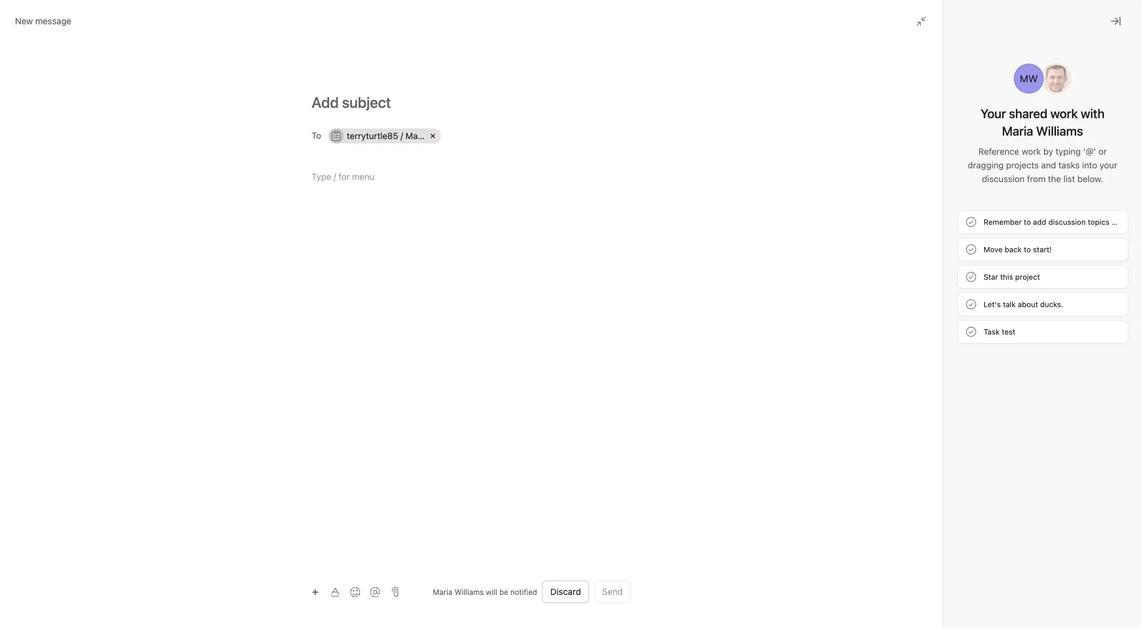 Task type: describe. For each thing, give the bounding box(es) containing it.
williams left the will
[[455, 588, 484, 596]]

maria williams 12 days ago
[[945, 199, 1005, 220]]

and inside the reference work by typing '@' or dragging projects and tasks into your discussion from the list below.
[[1041, 160, 1056, 170]]

update for oct
[[957, 375, 990, 387]]

or inside the reference work by typing '@' or dragging projects and tasks into your discussion from the list below.
[[1099, 146, 1107, 157]]

1:1
[[430, 131, 441, 141]]

oct 20
[[995, 154, 1026, 166]]

goal inside button
[[427, 144, 444, 154]]

start!
[[1033, 245, 1052, 254]]

latest status update element
[[910, 139, 1127, 232]]

this is a great name terry turtle 5 days ago
[[925, 327, 1017, 353]]

share button
[[1017, 53, 1058, 71]]

with
[[1081, 106, 1105, 121]]

star
[[984, 273, 998, 281]]

days inside you and maria williams joined 13 days ago
[[935, 485, 951, 494]]

terryturtle85
[[347, 131, 398, 141]]

maria williams will be notified
[[433, 588, 537, 596]]

1 button
[[1093, 201, 1116, 218]]

1
[[1097, 205, 1100, 214]]

name
[[992, 327, 1017, 339]]

12
[[945, 212, 953, 220]]

terryturtle85 / maria 1:1 row
[[329, 127, 629, 147]]

summary
[[920, 176, 962, 186]]

send message to members
[[925, 295, 1051, 307]]

this for this is a great message.
[[925, 422, 944, 434]]

larger
[[392, 118, 416, 129]]

1 horizontal spatial project
[[1016, 273, 1040, 281]]

send button
[[594, 581, 631, 603]]

typing
[[1056, 146, 1081, 157]]

about
[[1018, 300, 1038, 309]]

discard
[[550, 587, 581, 597]]

minimize image
[[917, 16, 927, 26]]

days inside this is a great name terry turtle 5 days ago
[[984, 344, 1001, 353]]

a inside this is a great message. terry turtle
[[957, 422, 962, 434]]

status update - oct 20
[[920, 154, 1026, 166]]

this is a great message. button
[[925, 422, 1037, 434]]

message for send
[[951, 295, 993, 307]]

link
[[504, 105, 518, 115]]

notified
[[511, 588, 537, 596]]

remember
[[984, 218, 1022, 226]]

/
[[401, 131, 403, 141]]

at mention image
[[370, 587, 380, 597]]

maria inside maria williams 12 days ago
[[945, 199, 968, 209]]

oct
[[999, 375, 1016, 387]]

you and maria williams joined 13 days ago
[[925, 470, 1062, 494]]

topics
[[1088, 218, 1110, 226]]

add goal button
[[392, 138, 448, 160]]

insert an object image
[[312, 589, 319, 596]]

and inside you and maria williams joined 13 days ago
[[944, 470, 962, 481]]

purpose.
[[418, 118, 454, 129]]

status update - oct 20 maria williams
[[925, 375, 1031, 401]]

work inside your shared work with maria williams
[[1051, 106, 1078, 121]]

your shared work with maria williams
[[981, 106, 1105, 138]]

update for oct 20
[[953, 154, 985, 166]]

task
[[984, 328, 1000, 336]]

this inside connect or create a goal to link this project to a larger purpose.
[[521, 105, 535, 115]]

list
[[1064, 174, 1075, 184]]

joined
[[1034, 470, 1062, 481]]

ne
[[1137, 218, 1142, 226]]

by
[[1044, 146, 1054, 157]]

status update - oct 20 button
[[925, 374, 1031, 387]]

great for name
[[965, 327, 989, 339]]

new message
[[15, 16, 71, 26]]

you and maria williams joined button
[[925, 469, 1062, 482]]

star this project
[[984, 273, 1040, 281]]

let's
[[984, 300, 1001, 309]]

or inside connect or create a goal to link this project to a larger purpose.
[[429, 105, 437, 115]]

formatting image
[[330, 587, 340, 597]]

projects
[[1006, 160, 1039, 170]]

remember to add discussion topics for the ne
[[984, 218, 1142, 226]]

this is a great name button
[[925, 327, 1017, 339]]

this is a great message. terry turtle
[[925, 422, 1037, 448]]

move back to start!
[[984, 245, 1052, 254]]

13
[[925, 485, 933, 494]]

- for oct
[[992, 375, 997, 387]]

shared
[[1009, 106, 1048, 121]]

days inside maria williams 12 days ago
[[955, 212, 972, 220]]

2 terry turtle link from the top
[[925, 438, 972, 448]]

maria williams link for maria
[[925, 551, 984, 562]]

maria inside 'status update - oct 20 maria williams'
[[925, 390, 948, 401]]

move
[[984, 245, 1003, 254]]

tt
[[1051, 73, 1063, 85]]

create
[[440, 105, 465, 115]]

send for send message to members
[[925, 295, 948, 307]]

turtle for message.
[[948, 438, 972, 448]]

status for status update - oct 20 maria williams
[[925, 375, 955, 387]]

members
[[1007, 295, 1051, 307]]

share
[[1032, 57, 1053, 66]]

send message to members button
[[925, 295, 1051, 307]]

work inside the reference work by typing '@' or dragging projects and tasks into your discussion from the list below.
[[1022, 146, 1041, 157]]

talk
[[1003, 300, 1016, 309]]

add goal
[[408, 144, 444, 154]]

maria inside 'terryturtle85 / maria 1:1' cell
[[406, 131, 428, 141]]



Task type: locate. For each thing, give the bounding box(es) containing it.
0 horizontal spatial work
[[1022, 146, 1041, 157]]

is inside this is a great message. terry turtle
[[947, 422, 954, 434]]

connect or create a goal to link this project to a larger purpose.
[[392, 105, 583, 129]]

turtle for name
[[948, 343, 972, 353]]

terryturtle85 / maria 1:1 cell
[[329, 129, 441, 144]]

maria williams link down status update - oct 20 button
[[925, 390, 984, 401]]

terryturtle85 / maria 1:1
[[347, 131, 441, 141]]

0 vertical spatial goal
[[474, 105, 492, 115]]

discussion inside the reference work by typing '@' or dragging projects and tasks into your discussion from the list below.
[[982, 174, 1025, 184]]

0 horizontal spatial message
[[35, 16, 71, 26]]

1 vertical spatial project
[[1016, 273, 1040, 281]]

great inside this is a great name terry turtle 5 days ago
[[965, 327, 989, 339]]

1 horizontal spatial or
[[1099, 146, 1107, 157]]

this right star
[[1001, 273, 1013, 281]]

status down this is a great name terry turtle 5 days ago
[[925, 375, 955, 387]]

1 horizontal spatial mw
[[1020, 73, 1038, 85]]

terry up the you
[[925, 438, 946, 448]]

0 vertical spatial maria williams link
[[925, 390, 984, 401]]

0 vertical spatial send
[[925, 295, 948, 307]]

great for message.
[[965, 422, 989, 434]]

discard button
[[542, 581, 589, 603]]

1 great from the top
[[965, 327, 989, 339]]

discussion
[[982, 174, 1025, 184], [1049, 218, 1086, 226]]

maria williams
[[1002, 124, 1083, 138]]

1 vertical spatial the
[[1124, 218, 1135, 226]]

project up 'members'
[[1016, 273, 1040, 281]]

mw
[[1020, 73, 1038, 85], [943, 504, 957, 512]]

terry
[[925, 343, 946, 353], [925, 438, 946, 448]]

1 vertical spatial send
[[602, 587, 623, 597]]

0 horizontal spatial project
[[538, 105, 566, 115]]

dragging
[[968, 160, 1004, 170]]

turtle inside this is a great message. terry turtle
[[948, 438, 972, 448]]

0 vertical spatial mw
[[1020, 73, 1038, 85]]

Add subject text field
[[297, 92, 646, 112]]

1 maria williams link from the top
[[925, 390, 984, 401]]

is down 'status update - oct 20 maria williams'
[[947, 422, 954, 434]]

- inside 'status update - oct 20 maria williams'
[[992, 375, 997, 387]]

goal
[[474, 105, 492, 115], [427, 144, 444, 154]]

5
[[977, 344, 982, 353]]

emoji image
[[350, 587, 360, 597]]

0 horizontal spatial ago
[[954, 485, 967, 494]]

1 vertical spatial terry turtle link
[[925, 438, 972, 448]]

days right 12
[[955, 212, 972, 220]]

0 horizontal spatial mw
[[943, 504, 957, 512]]

2 this from the top
[[925, 422, 944, 434]]

or
[[429, 105, 437, 115], [1099, 146, 1107, 157]]

status inside 'status update - oct 20 maria williams'
[[925, 375, 955, 387]]

1 vertical spatial -
[[992, 375, 997, 387]]

0 vertical spatial work
[[1051, 106, 1078, 121]]

close image
[[1111, 16, 1121, 26]]

1 horizontal spatial discussion
[[1049, 218, 1086, 226]]

add
[[408, 144, 425, 154]]

project
[[538, 105, 566, 115], [1016, 273, 1040, 281]]

1 vertical spatial days
[[984, 344, 1001, 353]]

mw down share button
[[1020, 73, 1038, 85]]

williams down status update - oct 20 button
[[950, 390, 984, 401]]

update down 5
[[957, 375, 990, 387]]

0 vertical spatial turtle
[[948, 343, 972, 353]]

0 vertical spatial status
[[920, 154, 950, 166]]

the
[[1048, 174, 1061, 184], [1124, 218, 1135, 226]]

a inside this is a great name terry turtle 5 days ago
[[957, 327, 962, 339]]

20
[[1019, 375, 1031, 387]]

terry inside this is a great message. terry turtle
[[925, 438, 946, 448]]

be
[[500, 588, 508, 596]]

maria up add
[[406, 131, 428, 141]]

terry down this is a great name link
[[925, 343, 946, 353]]

williams inside maria williams 12 days ago
[[970, 199, 1005, 209]]

great left message.
[[965, 422, 989, 434]]

williams inside you and maria williams joined 13 days ago
[[993, 470, 1031, 481]]

ago inside maria williams 12 days ago
[[974, 212, 987, 220]]

0 horizontal spatial discussion
[[982, 174, 1025, 184]]

0 vertical spatial great
[[965, 327, 989, 339]]

1 vertical spatial maria williams link
[[925, 551, 984, 562]]

0 horizontal spatial or
[[429, 105, 437, 115]]

list box
[[424, 5, 723, 25]]

1 vertical spatial ago
[[1003, 344, 1016, 353]]

1 horizontal spatial goal
[[474, 105, 492, 115]]

to
[[312, 130, 321, 141]]

back
[[1005, 245, 1022, 254]]

is for this is a great message.
[[947, 422, 954, 434]]

2 horizontal spatial ago
[[1003, 344, 1016, 353]]

let's talk about ducks.
[[984, 300, 1064, 309]]

message down star
[[951, 295, 993, 307]]

this right link
[[521, 105, 535, 115]]

message.
[[992, 422, 1037, 434]]

the left ne
[[1124, 218, 1135, 226]]

0 horizontal spatial this
[[521, 105, 535, 115]]

project inside connect or create a goal to link this project to a larger purpose.
[[538, 105, 566, 115]]

ago
[[974, 212, 987, 220], [1003, 344, 1016, 353], [954, 485, 967, 494]]

add
[[1033, 218, 1047, 226]]

turtle
[[948, 343, 972, 353], [948, 438, 972, 448]]

terry inside this is a great name terry turtle 5 days ago
[[925, 343, 946, 353]]

0 horizontal spatial days
[[935, 485, 951, 494]]

terry turtle link down this is a great message. button
[[925, 438, 972, 448]]

or right '@'
[[1099, 146, 1107, 157]]

this up the you
[[925, 422, 944, 434]]

ago inside you and maria williams joined 13 days ago
[[954, 485, 967, 494]]

terry turtle link
[[925, 343, 972, 353], [925, 438, 972, 448]]

1 is from the top
[[947, 327, 954, 339]]

1 terry from the top
[[925, 343, 946, 353]]

goal down 1:1
[[427, 144, 444, 154]]

and right the you
[[944, 470, 962, 481]]

0 vertical spatial days
[[955, 212, 972, 220]]

turtle inside this is a great name terry turtle 5 days ago
[[948, 343, 972, 353]]

the left list on the top right
[[1048, 174, 1061, 184]]

tasks
[[1059, 160, 1080, 170]]

williams inside project created maria williams
[[950, 551, 984, 562]]

this
[[925, 327, 944, 339], [925, 422, 944, 434]]

your
[[981, 106, 1006, 121]]

status for status update - oct 20
[[920, 154, 950, 166]]

ago down name
[[1003, 344, 1016, 353]]

ducks.
[[1041, 300, 1064, 309]]

or up purpose.
[[429, 105, 437, 115]]

connect
[[392, 105, 427, 115]]

this is a great message. link
[[925, 422, 1037, 434]]

2 vertical spatial ago
[[954, 485, 967, 494]]

0 vertical spatial ago
[[974, 212, 987, 220]]

status
[[920, 154, 950, 166], [925, 375, 955, 387]]

this for this is a great name
[[925, 327, 944, 339]]

williams down the project created
[[950, 551, 984, 562]]

great inside this is a great message. terry turtle
[[965, 422, 989, 434]]

message for new
[[35, 16, 71, 26]]

0 vertical spatial the
[[1048, 174, 1061, 184]]

work up projects
[[1022, 146, 1041, 157]]

and down by
[[1041, 160, 1056, 170]]

1 vertical spatial turtle
[[948, 438, 972, 448]]

days right 13
[[935, 485, 951, 494]]

this is a great name link
[[925, 327, 1017, 339]]

this inside this is a great message. terry turtle
[[925, 422, 944, 434]]

1 horizontal spatial the
[[1124, 218, 1135, 226]]

the inside the reference work by typing '@' or dragging projects and tasks into your discussion from the list below.
[[1048, 174, 1061, 184]]

send for send
[[602, 587, 623, 597]]

status up "summary"
[[920, 154, 950, 166]]

0 vertical spatial terry
[[925, 343, 946, 353]]

maria down status update - oct 20 button
[[925, 390, 948, 401]]

send right discard
[[602, 587, 623, 597]]

1 this from the top
[[925, 327, 944, 339]]

task test
[[984, 328, 1016, 336]]

goal up terryturtle85 / maria 1:1 row
[[474, 105, 492, 115]]

mw up the project created
[[943, 504, 957, 512]]

1 horizontal spatial work
[[1051, 106, 1078, 121]]

0 vertical spatial terry turtle link
[[925, 343, 972, 353]]

0 horizontal spatial the
[[1048, 174, 1061, 184]]

0 vertical spatial this
[[521, 105, 535, 115]]

0 vertical spatial discussion
[[982, 174, 1025, 184]]

to
[[494, 105, 502, 115], [568, 105, 576, 115], [1024, 218, 1031, 226], [1024, 245, 1031, 254], [995, 295, 1005, 307]]

0 vertical spatial and
[[1041, 160, 1056, 170]]

and
[[1041, 160, 1056, 170], [944, 470, 962, 481]]

maria
[[406, 131, 428, 141], [945, 199, 968, 209], [925, 390, 948, 401], [964, 470, 990, 481], [925, 551, 948, 562], [433, 588, 453, 596]]

turtle down this is a great message. link
[[948, 438, 972, 448]]

0 vertical spatial message
[[35, 16, 71, 26]]

williams inside 'status update - oct 20 maria williams'
[[950, 390, 984, 401]]

is for this is a great name
[[947, 327, 954, 339]]

1 vertical spatial mw
[[943, 504, 957, 512]]

2 great from the top
[[965, 422, 989, 434]]

update up "summary"
[[953, 154, 985, 166]]

update
[[953, 154, 985, 166], [957, 375, 990, 387]]

0 horizontal spatial send
[[602, 587, 623, 597]]

maria williams link down the project created
[[925, 551, 984, 562]]

this
[[521, 105, 535, 115], [1001, 273, 1013, 281]]

0 vertical spatial update
[[953, 154, 985, 166]]

1 vertical spatial or
[[1099, 146, 1107, 157]]

0 horizontal spatial goal
[[427, 144, 444, 154]]

maria inside project created maria williams
[[925, 551, 948, 562]]

williams left joined
[[993, 470, 1031, 481]]

2 turtle from the top
[[948, 438, 972, 448]]

- for oct 20
[[988, 154, 992, 166]]

message
[[35, 16, 71, 26], [951, 295, 993, 307]]

'@'
[[1083, 146, 1096, 157]]

ago inside this is a great name terry turtle 5 days ago
[[1003, 344, 1016, 353]]

new
[[15, 16, 33, 26]]

work up maria williams
[[1051, 106, 1078, 121]]

from
[[1027, 174, 1046, 184]]

toolbar
[[307, 583, 387, 601]]

send inside send button
[[602, 587, 623, 597]]

maria down this is a great message. terry turtle
[[964, 470, 990, 481]]

maria inside you and maria williams joined 13 days ago
[[964, 470, 990, 481]]

test
[[1002, 328, 1016, 336]]

this inside this is a great name terry turtle 5 days ago
[[925, 327, 944, 339]]

0 vertical spatial this
[[925, 327, 944, 339]]

1 vertical spatial message
[[951, 295, 993, 307]]

days right 5
[[984, 344, 1001, 353]]

1 horizontal spatial send
[[925, 295, 948, 307]]

0 vertical spatial project
[[538, 105, 566, 115]]

update inside 'status update - oct 20 maria williams'
[[957, 375, 990, 387]]

1 vertical spatial goal
[[427, 144, 444, 154]]

project right link
[[538, 105, 566, 115]]

ago right 13
[[954, 485, 967, 494]]

maria left the will
[[433, 588, 453, 596]]

- left "oct 20"
[[988, 154, 992, 166]]

turtle down this is a great name link
[[948, 343, 972, 353]]

project created
[[925, 536, 996, 548]]

discussion right add
[[1049, 218, 1086, 226]]

1 vertical spatial great
[[965, 422, 989, 434]]

- left oct
[[992, 375, 997, 387]]

1 turtle from the top
[[948, 343, 972, 353]]

maria down the project created
[[925, 551, 948, 562]]

is left task
[[947, 327, 954, 339]]

send up this is a great name link
[[925, 295, 948, 307]]

work
[[1051, 106, 1078, 121], [1022, 146, 1041, 157]]

williams up remember at the right of the page
[[970, 199, 1005, 209]]

reference work by typing '@' or dragging projects and tasks into your discussion from the list below.
[[968, 146, 1118, 184]]

williams
[[970, 199, 1005, 209], [950, 390, 984, 401], [993, 470, 1031, 481], [950, 551, 984, 562], [455, 588, 484, 596]]

2 is from the top
[[947, 422, 954, 434]]

on track
[[910, 112, 958, 127]]

is inside this is a great name terry turtle 5 days ago
[[947, 327, 954, 339]]

1 vertical spatial status
[[925, 375, 955, 387]]

terry for this is a great message.
[[925, 438, 946, 448]]

reference
[[979, 146, 1020, 157]]

goal inside connect or create a goal to link this project to a larger purpose.
[[474, 105, 492, 115]]

1 horizontal spatial ago
[[974, 212, 987, 220]]

- inside latest status update element
[[988, 154, 992, 166]]

0 horizontal spatial and
[[944, 470, 962, 481]]

2 horizontal spatial days
[[984, 344, 1001, 353]]

1 horizontal spatial days
[[955, 212, 972, 220]]

maria williams link for update
[[925, 390, 984, 401]]

2 vertical spatial days
[[935, 485, 951, 494]]

1 vertical spatial and
[[944, 470, 962, 481]]

maria williams link
[[925, 390, 984, 401], [925, 551, 984, 562]]

0 vertical spatial or
[[429, 105, 437, 115]]

0 vertical spatial is
[[947, 327, 954, 339]]

this left task
[[925, 327, 944, 339]]

ago right 12
[[974, 212, 987, 220]]

great up 5
[[965, 327, 989, 339]]

1 terry turtle link from the top
[[925, 343, 972, 353]]

1 vertical spatial is
[[947, 422, 954, 434]]

great
[[965, 327, 989, 339], [965, 422, 989, 434]]

a
[[467, 105, 472, 115], [579, 105, 583, 115], [957, 327, 962, 339], [957, 422, 962, 434]]

2 maria williams link from the top
[[925, 551, 984, 562]]

1 horizontal spatial message
[[951, 295, 993, 307]]

days
[[955, 212, 972, 220], [984, 344, 1001, 353], [935, 485, 951, 494]]

your
[[1100, 160, 1118, 170]]

will
[[486, 588, 497, 596]]

1 vertical spatial this
[[925, 422, 944, 434]]

1 vertical spatial terry
[[925, 438, 946, 448]]

for
[[1112, 218, 1122, 226]]

1 horizontal spatial and
[[1041, 160, 1056, 170]]

maria up 12
[[945, 199, 968, 209]]

discussion down "oct 20"
[[982, 174, 1025, 184]]

terry turtle link down this is a great name link
[[925, 343, 972, 353]]

1 vertical spatial this
[[1001, 273, 1013, 281]]

1 horizontal spatial this
[[1001, 273, 1013, 281]]

0 vertical spatial -
[[988, 154, 992, 166]]

2 terry from the top
[[925, 438, 946, 448]]

terry for this is a great name
[[925, 343, 946, 353]]

1 vertical spatial update
[[957, 375, 990, 387]]

into
[[1082, 160, 1098, 170]]

you
[[925, 470, 942, 481]]

project created maria williams
[[925, 536, 996, 562]]

is
[[947, 327, 954, 339], [947, 422, 954, 434]]

1 vertical spatial work
[[1022, 146, 1041, 157]]

below.
[[1078, 174, 1104, 184]]

message right new
[[35, 16, 71, 26]]

1 vertical spatial discussion
[[1049, 218, 1086, 226]]



Task type: vqa. For each thing, say whether or not it's contained in the screenshot.
Oct 20's the -
yes



